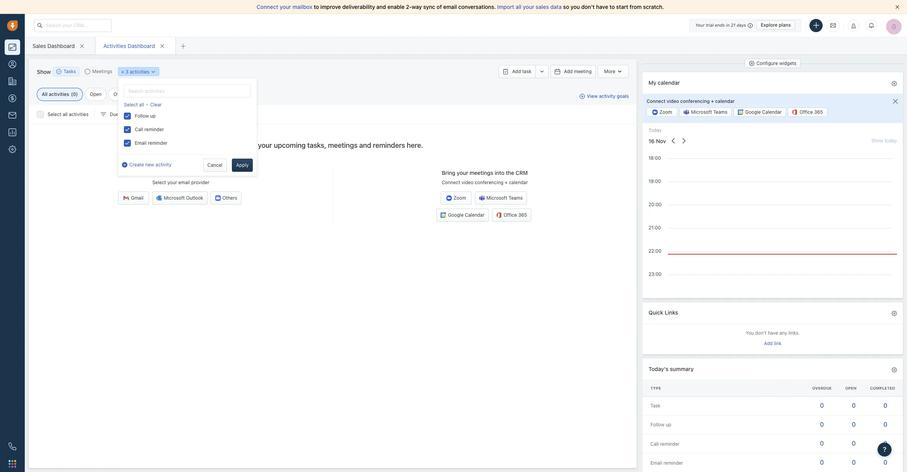 Task type: describe. For each thing, give the bounding box(es) containing it.
conferencing inside bring your meetings into the crm connect video conferencing + calendar
[[475, 180, 504, 186]]

down image
[[151, 69, 156, 75]]

start
[[617, 3, 629, 10]]

2 horizontal spatial microsoft
[[692, 109, 713, 115]]

cancel
[[208, 162, 223, 168]]

1 vertical spatial +
[[712, 98, 715, 104]]

scratch.
[[644, 3, 665, 10]]

you
[[746, 331, 755, 336]]

0 vertical spatial calendar
[[763, 109, 782, 115]]

0 horizontal spatial google calendar
[[448, 212, 485, 218]]

your for find your upcoming tasks, meetings and reminders here.
[[258, 141, 272, 150]]

gmail
[[131, 195, 144, 201]]

type
[[651, 386, 662, 391]]

goals
[[617, 94, 629, 99]]

0 vertical spatial (
[[71, 91, 73, 97]]

0 vertical spatial calendar
[[658, 79, 680, 86]]

bring for bring your emails into the crm
[[142, 170, 155, 176]]

1 horizontal spatial teams
[[714, 109, 728, 115]]

+ 3 activities link
[[121, 68, 156, 75]]

0 horizontal spatial email reminder
[[135, 140, 168, 146]]

0 horizontal spatial overdue
[[114, 91, 132, 97]]

1 vertical spatial teams
[[509, 195, 523, 201]]

1 horizontal spatial activity
[[600, 94, 616, 99]]

sales
[[536, 3, 549, 10]]

here.
[[407, 141, 423, 150]]

your trial ends in 21 days
[[696, 22, 747, 28]]

1 horizontal spatial and
[[377, 3, 386, 10]]

completed for open
[[871, 386, 896, 391]]

add task button
[[499, 65, 536, 78]]

0 horizontal spatial don't
[[582, 3, 595, 10]]

today ( nov 16
[[133, 112, 164, 117]]

20:00
[[649, 202, 662, 208]]

0 vertical spatial open
[[90, 91, 102, 97]]

office for office 365 button corresponding to google calendar button for the bottommost microsoft teams button
[[504, 212, 517, 218]]

freshworks switcher image
[[9, 461, 16, 468]]

sales
[[33, 42, 46, 49]]

0 horizontal spatial call reminder
[[135, 127, 164, 133]]

select for select all
[[124, 102, 138, 108]]

activities for 3
[[130, 69, 149, 75]]

all for select all
[[139, 102, 144, 108]]

bring for bring your meetings into the crm
[[442, 170, 456, 176]]

deliverability
[[343, 3, 375, 10]]

1 vertical spatial calendar
[[465, 212, 485, 218]]

connect your mailbox link
[[257, 3, 314, 10]]

any
[[780, 331, 788, 336]]

links.
[[789, 331, 800, 336]]

calendar inside bring your meetings into the crm connect video conferencing + calendar
[[509, 180, 528, 186]]

crm for bring your emails into the crm
[[208, 170, 220, 176]]

create new activity
[[130, 162, 172, 168]]

3
[[126, 69, 129, 75]]

find your upcoming tasks, meetings and reminders here.
[[243, 141, 423, 150]]

your
[[696, 22, 705, 28]]

task
[[523, 69, 532, 74]]

link
[[775, 341, 782, 347]]

bring your meetings into the crm connect video conferencing + calendar
[[442, 170, 528, 186]]

due
[[110, 112, 119, 117]]

add link link
[[765, 340, 782, 349]]

1 horizontal spatial conferencing
[[681, 98, 710, 104]]

1 vertical spatial follow
[[651, 422, 665, 428]]

explore
[[761, 22, 778, 28]]

cancel button
[[203, 159, 227, 172]]

clear
[[150, 102, 162, 108]]

microsoft outlook
[[164, 195, 203, 201]]

google for google calendar button for the bottommost microsoft teams button
[[448, 212, 464, 218]]

links
[[665, 310, 679, 316]]

0 vertical spatial all
[[516, 3, 522, 10]]

office 365 button for google calendar button corresponding to top microsoft teams button
[[789, 108, 828, 117]]

summary
[[670, 366, 694, 373]]

1 horizontal spatial follow up
[[651, 422, 672, 428]]

0 vertical spatial email
[[135, 140, 147, 146]]

1 vertical spatial microsoft teams button
[[475, 192, 527, 205]]

apply
[[236, 162, 249, 168]]

365 for office 365 button corresponding to google calendar button for the bottommost microsoft teams button
[[519, 212, 527, 218]]

1 vertical spatial call reminder
[[651, 442, 680, 447]]

import
[[498, 3, 515, 10]]

google calendar button for the bottommost microsoft teams button
[[437, 209, 489, 222]]

from
[[630, 3, 642, 10]]

your for bring your emails into the crm select your email provider
[[157, 170, 168, 176]]

0 horizontal spatial up
[[150, 113, 156, 119]]

select all
[[124, 102, 144, 108]]

quick
[[649, 310, 664, 316]]

clear link
[[150, 102, 162, 108]]

task
[[651, 403, 661, 409]]

zoom button for the bottommost microsoft teams button
[[441, 192, 472, 205]]

1 horizontal spatial email reminder
[[651, 461, 684, 466]]

1 horizontal spatial overdue
[[813, 386, 832, 391]]

1 to from the left
[[314, 3, 319, 10]]

1 vertical spatial call
[[651, 442, 659, 447]]

import all your sales data link
[[498, 3, 564, 10]]

explore plans
[[761, 22, 792, 28]]

so
[[564, 3, 570, 10]]

the for emails
[[198, 170, 207, 176]]

show
[[37, 68, 51, 75]]

new
[[145, 162, 154, 168]]

improve
[[321, 3, 341, 10]]

0 horizontal spatial microsoft teams
[[487, 195, 523, 201]]

0 vertical spatial follow up
[[135, 113, 156, 119]]

email inside bring your emails into the crm select your email provider
[[178, 180, 190, 186]]

connect video conferencing + calendar
[[647, 98, 735, 104]]

all for select all activities
[[63, 112, 68, 117]]

16 nov
[[649, 138, 667, 144]]

provider
[[191, 180, 210, 186]]

)
[[76, 91, 78, 97]]

+ 3 activities
[[121, 69, 149, 75]]

view activity goals link
[[580, 93, 629, 100]]

0 horizontal spatial call
[[135, 127, 143, 133]]

1 vertical spatial have
[[769, 331, 779, 336]]

my
[[649, 79, 657, 86]]

activities
[[103, 42, 126, 49]]

into for meetings
[[495, 170, 505, 176]]

all
[[42, 91, 48, 97]]

21
[[731, 22, 736, 28]]

1 horizontal spatial 16
[[649, 138, 655, 144]]

find
[[243, 141, 256, 150]]

21:00
[[649, 225, 661, 231]]

1 vertical spatial calendar
[[716, 98, 735, 104]]

trial
[[706, 22, 714, 28]]

19:00
[[649, 178, 661, 184]]

0 vertical spatial email
[[444, 3, 457, 10]]

connect your mailbox to improve deliverability and enable 2-way sync of email conversations. import all your sales data so you don't have to start from scratch.
[[257, 3, 665, 10]]

create
[[130, 162, 144, 168]]

more
[[605, 69, 616, 74]]

way
[[412, 3, 422, 10]]

emails
[[169, 170, 186, 176]]

into for emails
[[187, 170, 197, 176]]

others
[[223, 195, 237, 201]]

tasks
[[64, 69, 76, 75]]

0 horizontal spatial have
[[597, 3, 609, 10]]

explore plans link
[[757, 21, 796, 30]]

select all link
[[124, 102, 144, 108]]

your for connect your mailbox to improve deliverability and enable 2-way sync of email conversations. import all your sales data so you don't have to start from scratch.
[[280, 3, 291, 10]]

view
[[587, 94, 598, 99]]

my calendar
[[649, 79, 680, 86]]

crm for bring your meetings into the crm
[[516, 170, 528, 176]]

completed for overdue
[[144, 91, 168, 97]]

ends
[[716, 22, 725, 28]]

1 horizontal spatial email
[[651, 461, 663, 466]]

enable
[[388, 3, 405, 10]]

365 for google calendar button corresponding to top microsoft teams button's office 365 button
[[815, 109, 824, 115]]

email image
[[831, 22, 837, 29]]

the for meetings
[[506, 170, 515, 176]]



Task type: locate. For each thing, give the bounding box(es) containing it.
16 up 18:00 at the top of page
[[649, 138, 655, 144]]

0 horizontal spatial conferencing
[[475, 180, 504, 186]]

microsoft teams button down bring your meetings into the crm connect video conferencing + calendar at the top of the page
[[475, 192, 527, 205]]

0 horizontal spatial 365
[[519, 212, 527, 218]]

1 horizontal spatial today
[[649, 128, 662, 133]]

outlook
[[186, 195, 203, 201]]

office
[[800, 109, 814, 115], [504, 212, 517, 218]]

connect for connect your mailbox to improve deliverability and enable 2-way sync of email conversations. import all your sales data so you don't have to start from scratch.
[[257, 3, 279, 10]]

0 vertical spatial +
[[121, 69, 124, 75]]

activities down )
[[69, 112, 89, 117]]

today for today
[[649, 128, 662, 133]]

activities dashboard
[[103, 42, 155, 49]]

zoom
[[660, 109, 673, 115], [454, 195, 466, 201]]

due date:
[[110, 112, 131, 117]]

1 horizontal spatial to
[[610, 3, 615, 10]]

configure widgets button
[[745, 59, 801, 68]]

add meeting button
[[551, 65, 596, 78]]

bring your emails into the crm select your email provider
[[142, 170, 220, 186]]

widgets
[[780, 60, 797, 66]]

365
[[815, 109, 824, 115], [519, 212, 527, 218]]

0 vertical spatial connect
[[257, 3, 279, 10]]

activities for all
[[69, 112, 89, 117]]

add left link
[[765, 341, 773, 347]]

22:00
[[649, 248, 662, 254]]

1 the from the left
[[198, 170, 207, 176]]

microsoft teams button down connect video conferencing + calendar
[[680, 108, 732, 117]]

google for google calendar button corresponding to top microsoft teams button
[[746, 109, 761, 115]]

open
[[90, 91, 102, 97], [846, 386, 857, 391]]

sales dashboard
[[33, 42, 75, 49]]

1 vertical spatial don't
[[756, 331, 767, 336]]

1 horizontal spatial zoom
[[660, 109, 673, 115]]

tasks,
[[308, 141, 327, 150]]

select for select all activities
[[48, 112, 61, 117]]

0 vertical spatial overdue
[[114, 91, 132, 97]]

1 vertical spatial office 365 button
[[492, 209, 532, 222]]

1 vertical spatial zoom
[[454, 195, 466, 201]]

1 horizontal spatial office 365 button
[[789, 108, 828, 117]]

crm inside bring your emails into the crm select your email provider
[[208, 170, 220, 176]]

to
[[314, 3, 319, 10], [610, 3, 615, 10]]

office for google calendar button corresponding to top microsoft teams button's office 365 button
[[800, 109, 814, 115]]

call down today ( nov 16
[[135, 127, 143, 133]]

+ 3 activities button
[[118, 67, 160, 76]]

2 to from the left
[[610, 3, 615, 10]]

1 vertical spatial zoom button
[[441, 192, 472, 205]]

+ inside + 3 activities link
[[121, 69, 124, 75]]

2 dashboard from the left
[[128, 42, 155, 49]]

meeting
[[574, 69, 592, 74]]

0 vertical spatial today
[[133, 112, 146, 117]]

all up today ( nov 16
[[139, 102, 144, 108]]

conversations.
[[459, 3, 496, 10]]

close image
[[896, 5, 900, 9]]

0 horizontal spatial zoom
[[454, 195, 466, 201]]

call down task
[[651, 442, 659, 447]]

0 vertical spatial up
[[150, 113, 156, 119]]

2 horizontal spatial calendar
[[716, 98, 735, 104]]

follow up down clear link
[[135, 113, 156, 119]]

today up 16 nov
[[649, 128, 662, 133]]

1 vertical spatial today
[[649, 128, 662, 133]]

add left task
[[513, 69, 521, 74]]

your for bring your meetings into the crm connect video conferencing + calendar
[[457, 170, 469, 176]]

bring inside bring your meetings into the crm connect video conferencing + calendar
[[442, 170, 456, 176]]

0 horizontal spatial open
[[90, 91, 102, 97]]

microsoft teams down bring your meetings into the crm connect video conferencing + calendar at the top of the page
[[487, 195, 523, 201]]

1 horizontal spatial don't
[[756, 331, 767, 336]]

2 horizontal spatial +
[[712, 98, 715, 104]]

2 bring from the left
[[442, 170, 456, 176]]

today's summary
[[649, 366, 694, 373]]

2 the from the left
[[506, 170, 515, 176]]

you
[[571, 3, 580, 10]]

0 vertical spatial office
[[800, 109, 814, 115]]

1 horizontal spatial 365
[[815, 109, 824, 115]]

to left start
[[610, 3, 615, 10]]

add task
[[513, 69, 532, 74]]

1 horizontal spatial up
[[666, 422, 672, 428]]

configure widgets
[[757, 60, 797, 66]]

0 horizontal spatial +
[[121, 69, 124, 75]]

0 vertical spatial and
[[377, 3, 386, 10]]

select inside bring your emails into the crm select your email provider
[[152, 180, 166, 186]]

meetings inside bring your meetings into the crm connect video conferencing + calendar
[[470, 170, 494, 176]]

connect inside bring your meetings into the crm connect video conferencing + calendar
[[442, 180, 461, 186]]

1 horizontal spatial completed
[[871, 386, 896, 391]]

others button
[[211, 192, 242, 205]]

add for add task
[[513, 69, 521, 74]]

activities inside dropdown button
[[130, 69, 149, 75]]

+
[[121, 69, 124, 75], [712, 98, 715, 104], [505, 180, 508, 186]]

dashboard for sales dashboard
[[47, 42, 75, 49]]

completed
[[144, 91, 168, 97], [871, 386, 896, 391]]

teams down bring your meetings into the crm connect video conferencing + calendar at the top of the page
[[509, 195, 523, 201]]

1 vertical spatial google calendar
[[448, 212, 485, 218]]

1 horizontal spatial microsoft teams
[[692, 109, 728, 115]]

date:
[[120, 112, 131, 117]]

zoom for "zoom" button associated with top microsoft teams button
[[660, 109, 673, 115]]

crm inside bring your meetings into the crm connect video conferencing + calendar
[[516, 170, 528, 176]]

dashboard right sales
[[47, 42, 75, 49]]

all activities ( 0 )
[[42, 91, 78, 97]]

0 vertical spatial microsoft teams button
[[680, 108, 732, 117]]

the inside bring your meetings into the crm connect video conferencing + calendar
[[506, 170, 515, 176]]

nov up 18:00 at the top of page
[[657, 138, 667, 144]]

0 horizontal spatial video
[[462, 180, 474, 186]]

+ inside bring your meetings into the crm connect video conferencing + calendar
[[505, 180, 508, 186]]

1 horizontal spatial google calendar button
[[734, 108, 787, 117]]

zoom down bring your meetings into the crm connect video conferencing + calendar at the top of the page
[[454, 195, 466, 201]]

zoom down connect video conferencing + calendar
[[660, 109, 673, 115]]

1 vertical spatial all
[[139, 102, 144, 108]]

0 vertical spatial teams
[[714, 109, 728, 115]]

up
[[150, 113, 156, 119], [666, 422, 672, 428]]

reminders
[[373, 141, 405, 150]]

0 horizontal spatial the
[[198, 170, 207, 176]]

Search activities text field
[[124, 84, 251, 98]]

have left start
[[597, 3, 609, 10]]

phone image
[[9, 443, 16, 451]]

0 vertical spatial google calendar button
[[734, 108, 787, 117]]

zoom button for top microsoft teams button
[[647, 108, 678, 117]]

0 vertical spatial have
[[597, 3, 609, 10]]

google calendar button for top microsoft teams button
[[734, 108, 787, 117]]

18:00
[[649, 155, 661, 161]]

today down select all link
[[133, 112, 146, 117]]

dashboard for activities dashboard
[[128, 42, 155, 49]]

2 vertical spatial select
[[152, 180, 166, 186]]

to right 'mailbox'
[[314, 3, 319, 10]]

quick links
[[649, 310, 679, 316]]

activities right 3
[[130, 69, 149, 75]]

0 vertical spatial zoom
[[660, 109, 673, 115]]

1 horizontal spatial calendar
[[658, 79, 680, 86]]

1 crm from the left
[[208, 170, 220, 176]]

23:00
[[649, 271, 662, 277]]

teams down connect video conferencing + calendar
[[714, 109, 728, 115]]

0 vertical spatial microsoft teams
[[692, 109, 728, 115]]

phone element
[[5, 439, 20, 455]]

and
[[377, 3, 386, 10], [360, 141, 371, 150]]

2-
[[406, 3, 412, 10]]

1 horizontal spatial follow
[[651, 422, 665, 428]]

google calendar button
[[734, 108, 787, 117], [437, 209, 489, 222]]

0 horizontal spatial meetings
[[328, 141, 358, 150]]

0 horizontal spatial 16
[[159, 112, 164, 117]]

today for today ( nov 16
[[133, 112, 146, 117]]

bring
[[142, 170, 155, 176], [442, 170, 456, 176]]

follow down select all link
[[135, 113, 149, 119]]

office 365 button for google calendar button for the bottommost microsoft teams button
[[492, 209, 532, 222]]

your inside bring your meetings into the crm connect video conferencing + calendar
[[457, 170, 469, 176]]

2 horizontal spatial all
[[516, 3, 522, 10]]

1 horizontal spatial call reminder
[[651, 442, 680, 447]]

1 vertical spatial activity
[[156, 162, 172, 168]]

calendar
[[658, 79, 680, 86], [716, 98, 735, 104], [509, 180, 528, 186]]

microsoft
[[692, 109, 713, 115], [164, 195, 185, 201], [487, 195, 508, 201]]

email right of on the left of page
[[444, 3, 457, 10]]

microsoft teams
[[692, 109, 728, 115], [487, 195, 523, 201]]

1 vertical spatial office 365
[[504, 212, 527, 218]]

zoom button down bring your meetings into the crm connect video conferencing + calendar at the top of the page
[[441, 192, 472, 205]]

have up add link
[[769, 331, 779, 336]]

select
[[124, 102, 138, 108], [48, 112, 61, 117], [152, 180, 166, 186]]

2 vertical spatial activities
[[69, 112, 89, 117]]

0 horizontal spatial follow up
[[135, 113, 156, 119]]

1 horizontal spatial into
[[495, 170, 505, 176]]

0 horizontal spatial today
[[133, 112, 146, 117]]

email down emails
[[178, 180, 190, 186]]

0 horizontal spatial zoom button
[[441, 192, 472, 205]]

today's
[[649, 366, 669, 373]]

1 vertical spatial follow up
[[651, 422, 672, 428]]

0 vertical spatial office 365 button
[[789, 108, 828, 117]]

nov down clear link
[[149, 112, 158, 117]]

view activity goals
[[587, 94, 629, 99]]

0 vertical spatial google calendar
[[746, 109, 782, 115]]

(
[[71, 91, 73, 97], [147, 112, 149, 117]]

add link
[[765, 341, 782, 347]]

0 horizontal spatial calendar
[[465, 212, 485, 218]]

0 horizontal spatial activity
[[156, 162, 172, 168]]

0 horizontal spatial into
[[187, 170, 197, 176]]

1 bring from the left
[[142, 170, 155, 176]]

1 vertical spatial microsoft teams
[[487, 195, 523, 201]]

overdue
[[114, 91, 132, 97], [813, 386, 832, 391]]

1 into from the left
[[187, 170, 197, 176]]

1 dashboard from the left
[[47, 42, 75, 49]]

microsoft down connect video conferencing + calendar
[[692, 109, 713, 115]]

office 365 button
[[789, 108, 828, 117], [492, 209, 532, 222]]

the inside bring your emails into the crm select your email provider
[[198, 170, 207, 176]]

1 vertical spatial 365
[[519, 212, 527, 218]]

1 horizontal spatial bring
[[442, 170, 456, 176]]

1 horizontal spatial email
[[444, 3, 457, 10]]

upcoming
[[274, 141, 306, 150]]

call reminder
[[135, 127, 164, 133], [651, 442, 680, 447]]

microsoft for bring your meetings into the crm
[[487, 195, 508, 201]]

0 horizontal spatial email
[[135, 140, 147, 146]]

bring inside bring your emails into the crm select your email provider
[[142, 170, 155, 176]]

select up the date:
[[124, 102, 138, 108]]

create new activity link
[[122, 162, 172, 169]]

1 vertical spatial activities
[[49, 91, 69, 97]]

follow up down task
[[651, 422, 672, 428]]

today
[[133, 112, 146, 117], [649, 128, 662, 133]]

add left meeting
[[564, 69, 573, 74]]

select down all activities ( 0 )
[[48, 112, 61, 117]]

apply button
[[232, 159, 253, 172]]

1 vertical spatial and
[[360, 141, 371, 150]]

2 horizontal spatial add
[[765, 341, 773, 347]]

select down create new activity at the left
[[152, 180, 166, 186]]

configure
[[757, 60, 779, 66]]

all down all activities ( 0 )
[[63, 112, 68, 117]]

0 vertical spatial video
[[667, 98, 680, 104]]

zoom button up 16 nov
[[647, 108, 678, 117]]

0 vertical spatial call
[[135, 127, 143, 133]]

dashboard up + 3 activities link
[[128, 42, 155, 49]]

1 horizontal spatial have
[[769, 331, 779, 336]]

0 horizontal spatial (
[[71, 91, 73, 97]]

google
[[746, 109, 761, 115], [448, 212, 464, 218]]

connect for connect video conferencing + calendar
[[647, 98, 666, 104]]

activities right "all"
[[49, 91, 69, 97]]

activity right new
[[156, 162, 172, 168]]

add
[[513, 69, 521, 74], [564, 69, 573, 74], [765, 341, 773, 347]]

add for add link
[[765, 341, 773, 347]]

Search your CRM... text field
[[34, 19, 112, 32]]

activity right view
[[600, 94, 616, 99]]

0 horizontal spatial microsoft
[[164, 195, 185, 201]]

office 365 for office 365 button corresponding to google calendar button for the bottommost microsoft teams button
[[504, 212, 527, 218]]

call
[[135, 127, 143, 133], [651, 442, 659, 447]]

microsoft left outlook
[[164, 195, 185, 201]]

1 vertical spatial completed
[[871, 386, 896, 391]]

email reminder
[[135, 140, 168, 146], [651, 461, 684, 466]]

0 vertical spatial 365
[[815, 109, 824, 115]]

into inside bring your emails into the crm select your email provider
[[187, 170, 197, 176]]

1 horizontal spatial open
[[846, 386, 857, 391]]

connect
[[257, 3, 279, 10], [647, 98, 666, 104], [442, 180, 461, 186]]

into inside bring your meetings into the crm connect video conferencing + calendar
[[495, 170, 505, 176]]

mailbox
[[293, 3, 313, 10]]

and left the enable
[[377, 3, 386, 10]]

2 crm from the left
[[516, 170, 528, 176]]

all
[[516, 3, 522, 10], [139, 102, 144, 108], [63, 112, 68, 117]]

1 vertical spatial (
[[147, 112, 149, 117]]

2 vertical spatial all
[[63, 112, 68, 117]]

and left reminders
[[360, 141, 371, 150]]

all inside select all link
[[139, 102, 144, 108]]

add for add meeting
[[564, 69, 573, 74]]

you don't have any links.
[[746, 331, 800, 336]]

all right import at right
[[516, 3, 522, 10]]

1 horizontal spatial google
[[746, 109, 761, 115]]

microsoft outlook button
[[152, 192, 208, 205]]

microsoft teams down connect video conferencing + calendar
[[692, 109, 728, 115]]

0 horizontal spatial connect
[[257, 3, 279, 10]]

zoom for "zoom" button corresponding to the bottommost microsoft teams button
[[454, 195, 466, 201]]

office 365 for google calendar button corresponding to top microsoft teams button's office 365 button
[[800, 109, 824, 115]]

microsoft down bring your meetings into the crm connect video conferencing + calendar at the top of the page
[[487, 195, 508, 201]]

follow down task
[[651, 422, 665, 428]]

1 horizontal spatial nov
[[657, 138, 667, 144]]

0 horizontal spatial follow
[[135, 113, 149, 119]]

video inside bring your meetings into the crm connect video conferencing + calendar
[[462, 180, 474, 186]]

1 vertical spatial open
[[846, 386, 857, 391]]

microsoft for bring your emails into the crm
[[164, 195, 185, 201]]

0 horizontal spatial nov
[[149, 112, 158, 117]]

2 into from the left
[[495, 170, 505, 176]]

0 vertical spatial call reminder
[[135, 127, 164, 133]]

2 vertical spatial calendar
[[509, 180, 528, 186]]

email
[[444, 3, 457, 10], [178, 180, 190, 186]]

data
[[551, 3, 562, 10]]

google calendar
[[746, 109, 782, 115], [448, 212, 485, 218]]

1 vertical spatial select
[[48, 112, 61, 117]]

0 horizontal spatial email
[[178, 180, 190, 186]]

of
[[437, 3, 442, 10]]

0 horizontal spatial to
[[314, 3, 319, 10]]

16 down clear link
[[159, 112, 164, 117]]



Task type: vqa. For each thing, say whether or not it's contained in the screenshot.
activities associated with 3
yes



